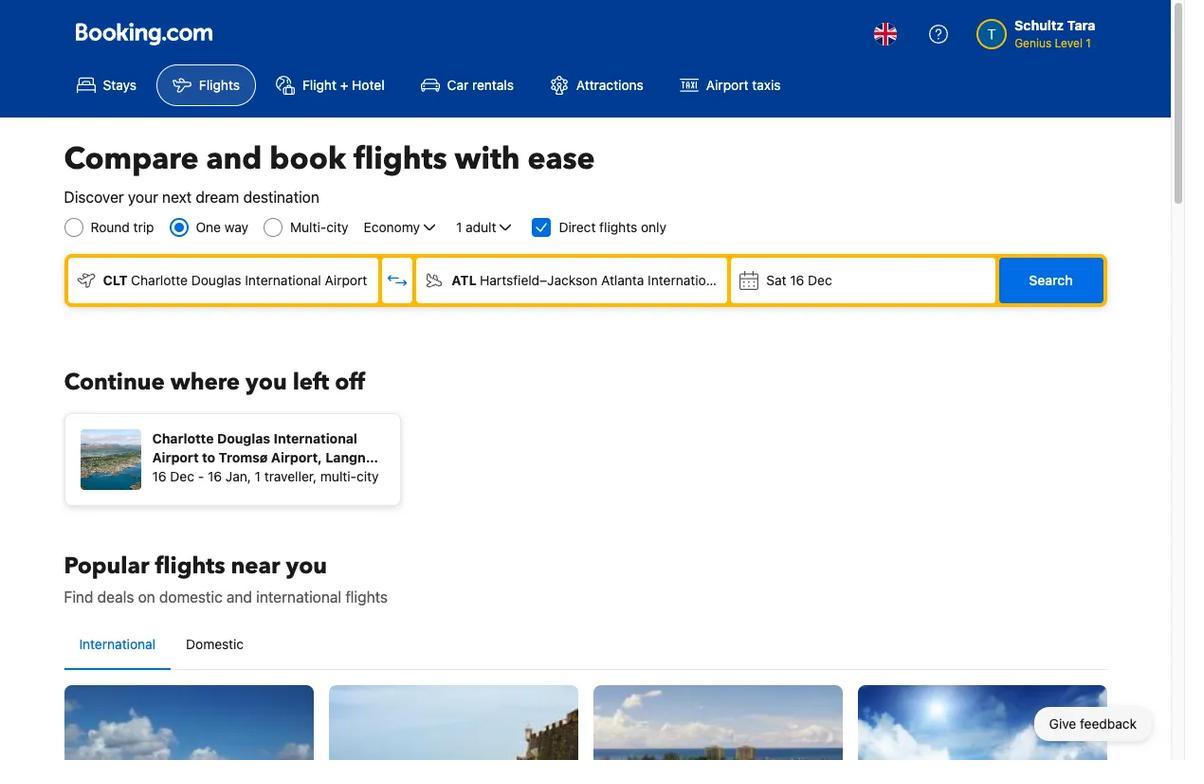 Task type: locate. For each thing, give the bounding box(es) containing it.
city
[[327, 219, 349, 235], [357, 469, 379, 485]]

airport
[[707, 77, 749, 93], [325, 272, 367, 288], [728, 272, 770, 288]]

16 dec - 16 jan, 1 traveller, multi-city link
[[80, 418, 397, 490]]

0 horizontal spatial city
[[327, 219, 349, 235]]

dec right sat
[[808, 272, 833, 288]]

international down multi-
[[245, 272, 321, 288]]

car rentals
[[447, 77, 514, 93]]

0 vertical spatial city
[[327, 219, 349, 235]]

schultz
[[1015, 17, 1065, 33]]

traveller,
[[264, 469, 317, 485]]

1 horizontal spatial 1
[[456, 219, 462, 235]]

charlotte
[[131, 272, 188, 288]]

ease
[[528, 139, 595, 180]]

international down 'only' on the top of the page
[[648, 272, 725, 288]]

2 horizontal spatial international
[[648, 272, 725, 288]]

1 right jan,
[[255, 469, 261, 485]]

airport taxis link
[[664, 65, 797, 106]]

international button
[[64, 620, 171, 670]]

car rentals link
[[405, 65, 530, 106]]

flights right "international"
[[346, 589, 388, 606]]

direct
[[559, 219, 596, 235]]

and up dream
[[206, 139, 262, 180]]

tara
[[1068, 17, 1096, 33]]

genius
[[1015, 36, 1052, 50]]

0 vertical spatial and
[[206, 139, 262, 180]]

16 right sat
[[790, 272, 805, 288]]

you
[[246, 367, 287, 398], [286, 551, 327, 582]]

16 left -
[[152, 469, 167, 485]]

dec left -
[[170, 469, 194, 485]]

1 adult button
[[454, 216, 517, 239]]

on
[[138, 589, 155, 606]]

and
[[206, 139, 262, 180], [227, 589, 252, 606]]

you up "international"
[[286, 551, 327, 582]]

atl hartsfield–jackson atlanta international airport
[[452, 272, 770, 288]]

16 inside dropdown button
[[790, 272, 805, 288]]

clt charlotte douglas international airport
[[103, 272, 367, 288]]

flights link
[[156, 65, 256, 106]]

16
[[790, 272, 805, 288], [152, 469, 167, 485], [208, 469, 222, 485]]

way
[[225, 219, 249, 235]]

near
[[231, 551, 280, 582]]

1 down tara
[[1087, 36, 1092, 50]]

search
[[1030, 272, 1073, 288]]

1 horizontal spatial city
[[357, 469, 379, 485]]

0 horizontal spatial dec
[[170, 469, 194, 485]]

flights
[[199, 77, 240, 93]]

city right traveller,
[[357, 469, 379, 485]]

+
[[340, 77, 349, 93]]

multi-city
[[290, 219, 349, 235]]

dec inside 16 dec - 16 jan, 1 traveller, multi-city link
[[170, 469, 194, 485]]

give feedback button
[[1035, 708, 1153, 742]]

clt
[[103, 272, 128, 288]]

16 dec - 16 jan, 1 traveller, multi-city
[[152, 469, 379, 485]]

next
[[162, 189, 192, 206]]

deals
[[97, 589, 134, 606]]

one way
[[196, 219, 249, 235]]

0 horizontal spatial 1
[[255, 469, 261, 485]]

flights left 'only' on the top of the page
[[600, 219, 638, 235]]

international
[[245, 272, 321, 288], [648, 272, 725, 288], [79, 637, 156, 653]]

and inside the popular flights near you find deals on domestic and international flights
[[227, 589, 252, 606]]

1 vertical spatial and
[[227, 589, 252, 606]]

1 left adult
[[456, 219, 462, 235]]

1 vertical spatial dec
[[170, 469, 194, 485]]

tab list
[[64, 620, 1108, 672]]

0 horizontal spatial 16
[[152, 469, 167, 485]]

0 vertical spatial 1
[[1087, 36, 1092, 50]]

2 horizontal spatial 16
[[790, 272, 805, 288]]

you left left
[[246, 367, 287, 398]]

international for atlanta
[[648, 272, 725, 288]]

international down the deals
[[79, 637, 156, 653]]

1 horizontal spatial dec
[[808, 272, 833, 288]]

and down near
[[227, 589, 252, 606]]

1 inside schultz tara genius level 1
[[1087, 36, 1092, 50]]

car
[[447, 77, 469, 93]]

douglas
[[191, 272, 241, 288]]

16 right -
[[208, 469, 222, 485]]

domestic
[[186, 637, 244, 653]]

flight + hotel
[[303, 77, 385, 93]]

0 vertical spatial dec
[[808, 272, 833, 288]]

2 horizontal spatial 1
[[1087, 36, 1092, 50]]

city left economy
[[327, 219, 349, 235]]

flights up economy
[[354, 139, 447, 180]]

flights inside compare and book flights with ease discover your next dream destination
[[354, 139, 447, 180]]

dec
[[808, 272, 833, 288], [170, 469, 194, 485]]

atl
[[452, 272, 477, 288]]

1 vertical spatial you
[[286, 551, 327, 582]]

booking.com logo image
[[75, 22, 212, 45], [75, 22, 212, 45]]

one
[[196, 219, 221, 235]]

flights
[[354, 139, 447, 180], [600, 219, 638, 235], [155, 551, 225, 582], [346, 589, 388, 606]]

give
[[1050, 716, 1077, 732]]

domestic
[[159, 589, 223, 606]]

hotel
[[352, 77, 385, 93]]

1 vertical spatial 1
[[456, 219, 462, 235]]

feedback
[[1081, 716, 1137, 732]]

0 horizontal spatial international
[[79, 637, 156, 653]]

1 horizontal spatial international
[[245, 272, 321, 288]]

compare
[[64, 139, 199, 180]]

1
[[1087, 36, 1092, 50], [456, 219, 462, 235], [255, 469, 261, 485]]

1 adult
[[456, 219, 497, 235]]

left
[[293, 367, 329, 398]]



Task type: describe. For each thing, give the bounding box(es) containing it.
trip
[[133, 219, 154, 235]]

schultz tara genius level 1
[[1015, 17, 1096, 50]]

dream
[[196, 189, 239, 206]]

sat 16 dec
[[767, 272, 833, 288]]

-
[[198, 469, 204, 485]]

domestic button
[[171, 620, 259, 670]]

off
[[335, 367, 365, 398]]

only
[[641, 219, 667, 235]]

popular flights near you find deals on domestic and international flights
[[64, 551, 388, 606]]

your
[[128, 189, 158, 206]]

taxis
[[753, 77, 781, 93]]

with
[[455, 139, 520, 180]]

search button
[[999, 258, 1104, 304]]

discover
[[64, 189, 124, 206]]

airport taxis
[[707, 77, 781, 93]]

dec inside sat 16 dec dropdown button
[[808, 272, 833, 288]]

stays link
[[60, 65, 153, 106]]

compare and book flights with ease discover your next dream destination
[[64, 139, 595, 206]]

1 horizontal spatial 16
[[208, 469, 222, 485]]

international
[[256, 589, 342, 606]]

destination
[[243, 189, 320, 206]]

hartsfield–jackson
[[480, 272, 598, 288]]

flight + hotel link
[[260, 65, 401, 106]]

round
[[91, 219, 130, 235]]

multi-
[[290, 219, 327, 235]]

tab list containing international
[[64, 620, 1108, 672]]

1 vertical spatial city
[[357, 469, 379, 485]]

jan,
[[226, 469, 251, 485]]

continue
[[64, 367, 165, 398]]

0 vertical spatial you
[[246, 367, 287, 398]]

where
[[170, 367, 240, 398]]

give feedback
[[1050, 716, 1137, 732]]

airport for atl hartsfield–jackson atlanta international airport
[[728, 272, 770, 288]]

stays
[[103, 77, 137, 93]]

atlanta
[[602, 272, 644, 288]]

adult
[[466, 219, 497, 235]]

1 inside "dropdown button"
[[456, 219, 462, 235]]

round trip
[[91, 219, 154, 235]]

rentals
[[472, 77, 514, 93]]

book
[[270, 139, 346, 180]]

economy
[[364, 219, 420, 235]]

direct flights only
[[559, 219, 667, 235]]

international for douglas
[[245, 272, 321, 288]]

sat 16 dec button
[[732, 258, 996, 304]]

multi-
[[321, 469, 357, 485]]

and inside compare and book flights with ease discover your next dream destination
[[206, 139, 262, 180]]

popular
[[64, 551, 149, 582]]

you inside the popular flights near you find deals on domestic and international flights
[[286, 551, 327, 582]]

continue where you left off
[[64, 367, 365, 398]]

attractions link
[[534, 65, 660, 106]]

find
[[64, 589, 93, 606]]

sat
[[767, 272, 787, 288]]

level
[[1055, 36, 1083, 50]]

2 vertical spatial 1
[[255, 469, 261, 485]]

flights up domestic
[[155, 551, 225, 582]]

international inside button
[[79, 637, 156, 653]]

flight
[[303, 77, 337, 93]]

attractions
[[577, 77, 644, 93]]

airport for clt charlotte douglas international airport
[[325, 272, 367, 288]]



Task type: vqa. For each thing, say whether or not it's contained in the screenshot.
Guided to the top
no



